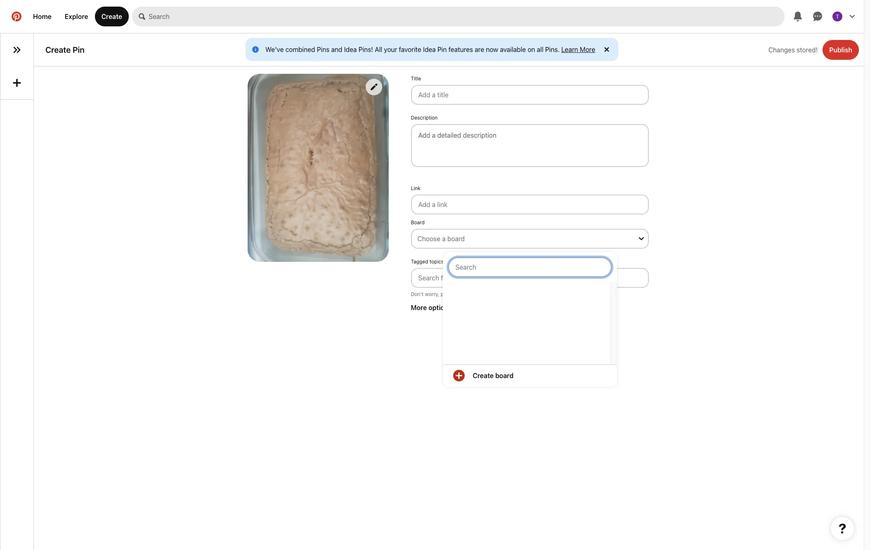Task type: vqa. For each thing, say whether or not it's contained in the screenshot.
the
no



Task type: describe. For each thing, give the bounding box(es) containing it.
combined
[[286, 46, 315, 53]]

stored!
[[797, 46, 818, 53]]

now
[[486, 46, 499, 53]]

all
[[537, 46, 544, 53]]

learn
[[562, 46, 578, 53]]

tyler black image
[[833, 12, 843, 21]]

board
[[411, 220, 425, 226]]

search icon image
[[139, 13, 145, 20]]

title
[[411, 76, 421, 82]]

favorite
[[399, 46, 422, 53]]

features
[[449, 46, 473, 53]]

pins!
[[359, 46, 373, 53]]

create for create board
[[473, 373, 494, 380]]

create pin
[[45, 45, 85, 55]]

explore
[[65, 13, 88, 20]]

info image
[[252, 46, 259, 53]]

explore link
[[58, 7, 95, 26]]

changes
[[769, 46, 795, 53]]

description
[[411, 115, 438, 121]]

choose a board image
[[639, 237, 644, 242]]

1 horizontal spatial more
[[580, 46, 596, 53]]

on
[[528, 46, 535, 53]]

changes stored!
[[769, 46, 818, 53]]

all
[[375, 46, 382, 53]]

0 vertical spatial your
[[384, 46, 397, 53]]

link
[[411, 186, 421, 192]]

home
[[33, 13, 52, 20]]

are
[[475, 46, 484, 53]]

tagged
[[411, 259, 428, 265]]



Task type: locate. For each thing, give the bounding box(es) containing it.
pin left features
[[438, 46, 447, 53]]

1 vertical spatial more
[[411, 304, 427, 312]]

0 horizontal spatial more
[[411, 304, 427, 312]]

available
[[500, 46, 526, 53]]

1 horizontal spatial board
[[496, 373, 514, 380]]

1 horizontal spatial idea
[[423, 46, 436, 53]]

create board button
[[443, 366, 617, 387]]

more options button
[[409, 304, 651, 312]]

board
[[448, 235, 465, 243], [496, 373, 514, 380]]

Title text field
[[411, 85, 649, 105]]

options
[[429, 304, 452, 312]]

home link
[[26, 7, 58, 26]]

0 horizontal spatial your
[[384, 46, 397, 53]]

idea
[[344, 46, 357, 53], [423, 46, 436, 53]]

board inside 'button'
[[448, 235, 465, 243]]

your
[[384, 46, 397, 53], [482, 292, 492, 298]]

create board
[[473, 373, 514, 380]]

2 horizontal spatial create
[[473, 373, 494, 380]]

create
[[101, 13, 122, 20], [45, 45, 71, 55], [473, 373, 494, 380]]

people
[[441, 292, 457, 298]]

topics
[[430, 259, 444, 265]]

create for create pin
[[45, 45, 71, 55]]

0 horizontal spatial board
[[448, 235, 465, 243]]

tags
[[494, 292, 504, 298]]

see
[[472, 292, 481, 298]]

create inside create link
[[101, 13, 122, 20]]

don't worry, people won't see your tags
[[411, 292, 504, 298]]

2 idea from the left
[[423, 46, 436, 53]]

idea right favorite
[[423, 46, 436, 53]]

publish button
[[823, 40, 859, 60]]

learn more link
[[562, 46, 596, 53]]

Search text field
[[149, 7, 785, 26]]

and
[[331, 46, 343, 53]]

create link
[[95, 7, 129, 26]]

a
[[442, 235, 446, 243]]

0 horizontal spatial pin
[[73, 45, 85, 55]]

don't
[[411, 292, 424, 298]]

more options
[[411, 304, 452, 312]]

create for create
[[101, 13, 122, 20]]

Search through your boards search field
[[448, 258, 612, 278]]

2 vertical spatial create
[[473, 373, 494, 380]]

tagged topics (0)
[[411, 259, 452, 265]]

choose
[[418, 235, 441, 243]]

0 vertical spatial board
[[448, 235, 465, 243]]

1 horizontal spatial pin
[[438, 46, 447, 53]]

publish
[[830, 46, 853, 53]]

choose a board
[[418, 235, 465, 243]]

your right all
[[384, 46, 397, 53]]

0 vertical spatial more
[[580, 46, 596, 53]]

(0)
[[446, 259, 452, 265]]

more
[[580, 46, 596, 53], [411, 304, 427, 312]]

worry,
[[425, 292, 440, 298]]

pins
[[317, 46, 330, 53]]

Add a detailed description field
[[419, 132, 642, 139]]

Tagged topics (0) text field
[[411, 269, 649, 288]]

1 vertical spatial create
[[45, 45, 71, 55]]

0 horizontal spatial create
[[45, 45, 71, 55]]

won't
[[458, 292, 471, 298]]

1 idea from the left
[[344, 46, 357, 53]]

choose a board button
[[411, 229, 649, 249]]

0 vertical spatial create
[[101, 13, 122, 20]]

idea right and
[[344, 46, 357, 53]]

we've combined pins and idea pins! all your favorite idea pin features are now available on all pins. learn more
[[265, 46, 596, 53]]

1 horizontal spatial create
[[101, 13, 122, 20]]

pin down explore
[[73, 45, 85, 55]]

board inside button
[[496, 373, 514, 380]]

more right learn at top right
[[580, 46, 596, 53]]

your right see
[[482, 292, 492, 298]]

1 vertical spatial board
[[496, 373, 514, 380]]

1 horizontal spatial your
[[482, 292, 492, 298]]

create inside create board button
[[473, 373, 494, 380]]

we've
[[265, 46, 284, 53]]

more down don't
[[411, 304, 427, 312]]

1 vertical spatial your
[[482, 292, 492, 298]]

pins.
[[545, 46, 560, 53]]

0 horizontal spatial idea
[[344, 46, 357, 53]]

pin
[[73, 45, 85, 55], [438, 46, 447, 53]]

Link url field
[[411, 195, 649, 215]]



